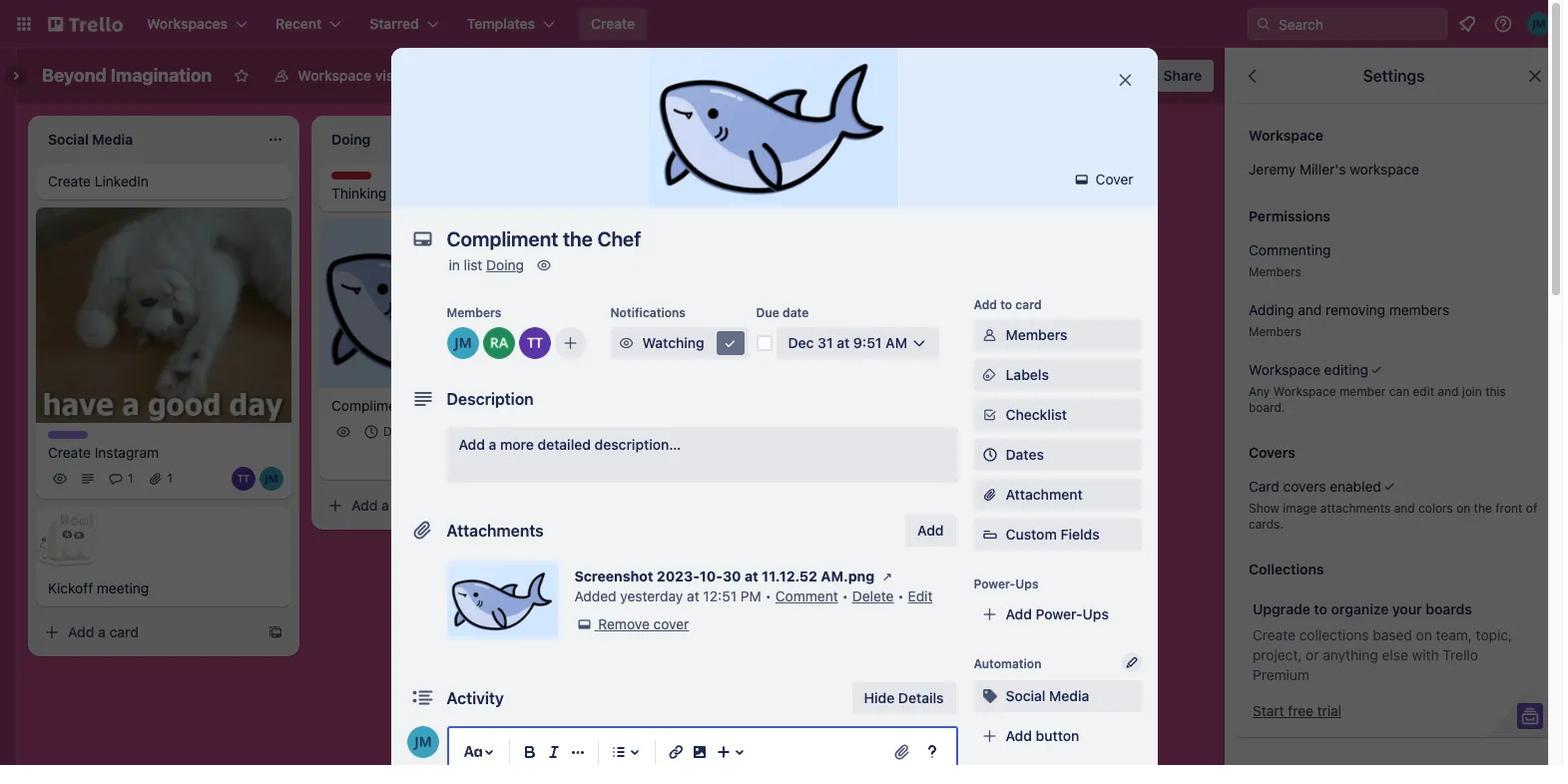 Task type: vqa. For each thing, say whether or not it's contained in the screenshot.
bottom "Power-Ups"
yes



Task type: locate. For each thing, give the bounding box(es) containing it.
0 horizontal spatial add a card button
[[36, 617, 260, 649]]

Dec 31 checkbox
[[359, 420, 428, 444]]

jeremy miller (jeremymiller198) image
[[1528, 12, 1552, 36], [447, 328, 479, 359], [515, 448, 539, 472], [260, 468, 284, 492], [407, 727, 439, 759]]

sm image inside checklist link
[[980, 405, 1000, 425]]

and inside show image attachments and colors on the front of cards.
[[1395, 501, 1416, 516]]

visible
[[375, 67, 417, 84]]

power- down the custom
[[974, 577, 1016, 592]]

0 vertical spatial power-ups
[[749, 67, 822, 84]]

1 horizontal spatial ruby anderson (rubyanderson7) image
[[1076, 62, 1104, 90]]

create for create instagram
[[48, 445, 91, 462]]

ruby anderson (rubyanderson7) image
[[543, 448, 567, 472]]

sm image for members link
[[980, 326, 1000, 345]]

ruby anderson (rubyanderson7) image up description
[[483, 328, 515, 359]]

add inside 'button'
[[1006, 728, 1032, 745]]

remove cover link
[[575, 615, 689, 635]]

a
[[665, 181, 673, 198], [489, 436, 497, 453], [382, 497, 389, 514], [98, 624, 106, 641]]

this
[[1486, 384, 1507, 399]]

and left join
[[1438, 384, 1459, 399]]

chef
[[438, 397, 468, 414]]

project,
[[1253, 647, 1302, 664]]

dec for dec 31
[[383, 424, 406, 439]]

color: purple, title: none image
[[48, 432, 88, 440]]

the left chef
[[413, 397, 434, 414]]

sm image down notifications
[[617, 334, 637, 353]]

topic,
[[1476, 627, 1513, 644]]

0 horizontal spatial to
[[1001, 298, 1013, 313]]

0 vertical spatial to
[[1001, 298, 1013, 313]]

compliment the chef link
[[332, 396, 563, 416]]

2 vertical spatial and
[[1395, 501, 1416, 516]]

0 horizontal spatial power-
[[749, 67, 796, 84]]

and right the "adding"
[[1298, 302, 1322, 319]]

0 horizontal spatial power-ups
[[749, 67, 822, 84]]

ruby anderson (rubyanderson7) image left share button in the right top of the page
[[1076, 62, 1104, 90]]

dec for dec 31 at 9:51 am
[[788, 335, 814, 351]]

2 vertical spatial ups
[[1083, 606, 1109, 623]]

power-ups down the custom
[[974, 577, 1039, 592]]

organize
[[1332, 601, 1389, 618]]

terry turtle (terryturtle) image
[[519, 328, 551, 359], [487, 448, 511, 472], [232, 468, 256, 492]]

cover
[[654, 616, 689, 633]]

0 vertical spatial and
[[1298, 302, 1322, 319]]

dec down "compliment the chef"
[[383, 424, 406, 439]]

workspace inside the any workspace member can edit and join this board.
[[1274, 384, 1337, 399]]

1 vertical spatial dec
[[383, 424, 406, 439]]

at right 30
[[745, 568, 759, 585]]

automation
[[866, 67, 942, 84], [974, 657, 1042, 672]]

Mark due date as complete checkbox
[[756, 336, 772, 351]]

with
[[1413, 647, 1440, 664]]

the left front
[[1474, 501, 1493, 516]]

sm image left labels
[[980, 365, 1000, 385]]

power- down primary element
[[749, 67, 796, 84]]

1 down the create instagram link
[[167, 472, 173, 487]]

members up labels
[[1006, 327, 1068, 343]]

1 horizontal spatial terry turtle (terryturtle) image
[[487, 448, 511, 472]]

1 vertical spatial at
[[745, 568, 759, 585]]

0 vertical spatial power-
[[749, 67, 796, 84]]

0 horizontal spatial and
[[1298, 302, 1322, 319]]

1 horizontal spatial on
[[1457, 501, 1471, 516]]

start free trial button
[[1253, 702, 1342, 722]]

31 inside button
[[818, 335, 833, 351]]

workspace inside button
[[298, 67, 372, 84]]

31 inside checkbox
[[409, 424, 422, 439]]

members down the "adding"
[[1249, 325, 1302, 340]]

start
[[1253, 703, 1285, 720]]

sm image inside watching "button"
[[617, 334, 637, 353]]

checklist
[[1006, 406, 1067, 423]]

image
[[1283, 501, 1318, 516]]

0 vertical spatial 31
[[818, 335, 833, 351]]

None text field
[[437, 222, 1096, 258]]

1 vertical spatial to
[[1314, 601, 1328, 618]]

dec
[[788, 335, 814, 351], [383, 424, 406, 439]]

members
[[1390, 302, 1450, 319]]

and
[[1298, 302, 1322, 319], [1438, 384, 1459, 399], [1395, 501, 1416, 516]]

1 vertical spatial ruby anderson (rubyanderson7) image
[[483, 328, 515, 359]]

0 horizontal spatial 31
[[409, 424, 422, 439]]

watching
[[643, 335, 705, 351]]

Board name text field
[[32, 60, 222, 92]]

sm image
[[534, 256, 554, 276], [617, 334, 637, 353], [980, 365, 1000, 385]]

0 horizontal spatial ups
[[796, 67, 822, 84]]

in
[[449, 257, 460, 274]]

at inside "dec 31 at 9:51 am" button
[[837, 335, 850, 351]]

0 vertical spatial on
[[1457, 501, 1471, 516]]

trial
[[1318, 703, 1342, 720]]

1 horizontal spatial power-
[[974, 577, 1016, 592]]

kickoff meeting
[[48, 581, 149, 598]]

to
[[1001, 298, 1013, 313], [1314, 601, 1328, 618]]

power-ups down primary element
[[749, 67, 822, 84]]

ups down fields
[[1083, 606, 1109, 623]]

0 vertical spatial at
[[837, 335, 850, 351]]

meeting
[[97, 581, 149, 598]]

members down 'list'
[[447, 306, 502, 321]]

2 horizontal spatial ups
[[1083, 606, 1109, 623]]

add
[[635, 181, 661, 198], [974, 298, 998, 313], [459, 436, 485, 453], [351, 497, 378, 514], [918, 522, 944, 539], [1006, 606, 1032, 623], [68, 624, 94, 641], [1006, 728, 1032, 745]]

sm image for cover "link"
[[1072, 170, 1092, 190]]

compliment the chef
[[332, 397, 468, 414]]

1 vertical spatial automation
[[974, 657, 1042, 672]]

1 horizontal spatial add a card
[[351, 497, 422, 514]]

ruby anderson (rubyanderson7) image
[[1076, 62, 1104, 90], [483, 328, 515, 359]]

1 horizontal spatial 31
[[818, 335, 833, 351]]

thoughts
[[332, 172, 387, 187]]

add a more detailed description… link
[[447, 427, 958, 483]]

2 horizontal spatial at
[[837, 335, 850, 351]]

imagination
[[111, 65, 212, 86]]

show image attachments and colors on the front of cards.
[[1249, 501, 1538, 532]]

1 horizontal spatial automation
[[974, 657, 1042, 672]]

0 horizontal spatial at
[[687, 588, 700, 605]]

terry turtle (terryturtle) image
[[1102, 62, 1130, 90]]

members inside commenting members
[[1249, 265, 1302, 280]]

terry turtle (terryturtle) image down the create instagram link
[[232, 468, 256, 492]]

collections
[[1249, 561, 1325, 578]]

31 down "compliment the chef"
[[409, 424, 422, 439]]

editor toolbar toolbar
[[457, 737, 948, 766]]

else
[[1383, 647, 1409, 664]]

on inside upgrade to organize your boards create collections based on team, topic, project, or anything else with trello premium
[[1417, 627, 1433, 644]]

and inside the any workspace member can edit and join this board.
[[1438, 384, 1459, 399]]

0 vertical spatial ups
[[796, 67, 822, 84]]

trello
[[1443, 647, 1479, 664]]

1
[[456, 424, 462, 439], [496, 424, 501, 439], [128, 472, 133, 487], [167, 472, 173, 487]]

star or unstar board image
[[234, 68, 250, 84]]

ups down primary element
[[796, 67, 822, 84]]

screenshot 2023-10-30 at 11.12.52 am.png
[[575, 568, 875, 585]]

1 vertical spatial ups
[[1016, 577, 1039, 592]]

1 vertical spatial power-ups
[[974, 577, 1039, 592]]

sm image for watching
[[617, 334, 637, 353]]

2 horizontal spatial add a card button
[[603, 174, 827, 206]]

1 horizontal spatial to
[[1314, 601, 1328, 618]]

12:51
[[703, 588, 737, 605]]

2 horizontal spatial and
[[1438, 384, 1459, 399]]

jeremy miller (jeremymiller198) image
[[1050, 62, 1078, 90]]

1 horizontal spatial add a card button
[[320, 490, 543, 522]]

workspace visible button
[[262, 60, 429, 92]]

sm image inside cover "link"
[[1072, 170, 1092, 190]]

custom
[[1006, 526, 1057, 543]]

to up collections
[[1314, 601, 1328, 618]]

social
[[1006, 688, 1046, 705]]

sm image inside automation 'button'
[[838, 60, 866, 88]]

sm image right doing link
[[534, 256, 554, 276]]

terry turtle (terryturtle) image left ruby anderson (rubyanderson7) image
[[487, 448, 511, 472]]

11.12.52
[[762, 568, 818, 585]]

ups inside add power-ups link
[[1083, 606, 1109, 623]]

add to card
[[974, 298, 1042, 313]]

start free trial
[[1253, 703, 1342, 720]]

thoughts thinking
[[332, 172, 387, 202]]

member
[[1340, 384, 1386, 399]]

create inside button
[[591, 15, 635, 32]]

sm image
[[838, 60, 866, 88], [1072, 170, 1092, 190], [980, 326, 1000, 345], [720, 334, 740, 353], [980, 405, 1000, 425], [878, 567, 898, 587], [575, 615, 595, 635], [980, 687, 1000, 707]]

kickoff meeting link
[[48, 580, 280, 600]]

add button
[[906, 515, 956, 547]]

1 horizontal spatial sm image
[[617, 334, 637, 353]]

2023-
[[657, 568, 700, 585]]

enabled
[[1330, 478, 1382, 495]]

1 horizontal spatial and
[[1395, 501, 1416, 516]]

based
[[1373, 627, 1413, 644]]

attach and insert link image
[[892, 743, 912, 763]]

sm image inside social media button
[[980, 687, 1000, 707]]

yesterday
[[620, 588, 683, 605]]

in list doing
[[449, 257, 524, 274]]

link image
[[664, 741, 687, 765]]

social media
[[1006, 688, 1090, 705]]

text styles image
[[461, 741, 485, 765]]

am.png
[[821, 568, 875, 585]]

10-
[[700, 568, 723, 585]]

0 horizontal spatial dec
[[383, 424, 406, 439]]

and left colors
[[1395, 501, 1416, 516]]

create inside upgrade to organize your boards create collections based on team, topic, project, or anything else with trello premium
[[1253, 627, 1296, 644]]

button
[[1036, 728, 1080, 745]]

workspace up the jeremy
[[1249, 127, 1324, 144]]

automation button
[[838, 60, 954, 92]]

on right colors
[[1457, 501, 1471, 516]]

hide details link
[[852, 683, 956, 715]]

1 down description
[[496, 424, 501, 439]]

2 horizontal spatial add a card
[[635, 181, 706, 198]]

2 vertical spatial at
[[687, 588, 700, 605]]

beyond
[[42, 65, 107, 86]]

power- down custom fields button
[[1036, 606, 1083, 623]]

to for card
[[1001, 298, 1013, 313]]

add a card button
[[603, 174, 827, 206], [320, 490, 543, 522], [36, 617, 260, 649]]

0 horizontal spatial automation
[[866, 67, 942, 84]]

0 vertical spatial add a card
[[635, 181, 706, 198]]

2 horizontal spatial sm image
[[980, 365, 1000, 385]]

2 horizontal spatial power-
[[1036, 606, 1083, 623]]

31
[[818, 335, 833, 351], [409, 424, 422, 439]]

dec 31 at 9:51 am button
[[776, 328, 940, 359]]

on up the "with"
[[1417, 627, 1433, 644]]

31 left 9:51
[[818, 335, 833, 351]]

open information menu image
[[1494, 14, 1514, 34]]

1 horizontal spatial the
[[1474, 501, 1493, 516]]

0 horizontal spatial ruby anderson (rubyanderson7) image
[[483, 328, 515, 359]]

custom fields
[[1006, 526, 1100, 543]]

image image
[[687, 741, 711, 765]]

1 vertical spatial add a card
[[351, 497, 422, 514]]

0 vertical spatial dec
[[788, 335, 814, 351]]

ups up add power-ups
[[1016, 577, 1039, 592]]

create for create linkedin
[[48, 173, 91, 190]]

1 vertical spatial 31
[[409, 424, 422, 439]]

members link
[[974, 320, 1142, 351]]

at left 9:51
[[837, 335, 850, 351]]

1 horizontal spatial dec
[[788, 335, 814, 351]]

at down 2023-
[[687, 588, 700, 605]]

members down commenting
[[1249, 265, 1302, 280]]

terry turtle (terryturtle) image left add members to card "image"
[[519, 328, 551, 359]]

to up members link
[[1001, 298, 1013, 313]]

1 horizontal spatial power-ups
[[974, 577, 1039, 592]]

to inside upgrade to organize your boards create collections based on team, topic, project, or anything else with trello premium
[[1314, 601, 1328, 618]]

2 vertical spatial sm image
[[980, 365, 1000, 385]]

comment link
[[776, 588, 838, 605]]

1 vertical spatial and
[[1438, 384, 1459, 399]]

sm image inside members link
[[980, 326, 1000, 345]]

1 vertical spatial on
[[1417, 627, 1433, 644]]

compliment
[[332, 397, 409, 414]]

0 vertical spatial automation
[[866, 67, 942, 84]]

dec inside checkbox
[[383, 424, 406, 439]]

workspace up any
[[1249, 361, 1321, 378]]

workspace left visible
[[298, 67, 372, 84]]

sm image inside 'labels' link
[[980, 365, 1000, 385]]

0 vertical spatial ruby anderson (rubyanderson7) image
[[1076, 62, 1104, 90]]

screenshot
[[575, 568, 653, 585]]

0 horizontal spatial sm image
[[534, 256, 554, 276]]

1 down the instagram
[[128, 472, 133, 487]]

0 vertical spatial the
[[413, 397, 434, 414]]

0 notifications image
[[1456, 12, 1480, 36]]

workspace editing
[[1249, 361, 1369, 378]]

sm image for social media button
[[980, 687, 1000, 707]]

power-ups
[[749, 67, 822, 84], [974, 577, 1039, 592]]

dec down date
[[788, 335, 814, 351]]

the
[[413, 397, 434, 414], [1474, 501, 1493, 516]]

0 horizontal spatial on
[[1417, 627, 1433, 644]]

workspace down workspace editing
[[1274, 384, 1337, 399]]

adding
[[1249, 302, 1295, 319]]

1 vertical spatial sm image
[[617, 334, 637, 353]]

members inside adding and removing members members
[[1249, 325, 1302, 340]]

dec inside button
[[788, 335, 814, 351]]

italic ⌘i image
[[542, 741, 566, 765]]

back to home image
[[48, 8, 123, 40]]

add a card
[[635, 181, 706, 198], [351, 497, 422, 514], [68, 624, 139, 641]]

1 vertical spatial the
[[1474, 501, 1493, 516]]

2 vertical spatial add a card
[[68, 624, 139, 641]]

1 horizontal spatial ups
[[1016, 577, 1039, 592]]



Task type: describe. For each thing, give the bounding box(es) containing it.
board.
[[1249, 400, 1286, 415]]

colors
[[1419, 501, 1454, 516]]

0 vertical spatial sm image
[[534, 256, 554, 276]]

jeremy miller's workspace link
[[1237, 152, 1552, 188]]

color: bold red, title: "thoughts" element
[[332, 172, 387, 187]]

doing
[[486, 257, 524, 274]]

edit link
[[908, 588, 933, 605]]

search image
[[1256, 16, 1272, 32]]

delete
[[852, 588, 894, 605]]

any workspace member can edit and join this board.
[[1249, 384, 1507, 415]]

sm image for the remove cover 'link'
[[575, 615, 595, 635]]

am
[[886, 335, 908, 351]]

detailed
[[538, 436, 591, 453]]

commenting
[[1249, 242, 1332, 259]]

at for 9:51
[[837, 335, 850, 351]]

thinking
[[332, 185, 387, 202]]

board link
[[433, 60, 518, 92]]

due date
[[756, 306, 809, 321]]

sm image for labels
[[980, 365, 1000, 385]]

0 vertical spatial add a card button
[[603, 174, 827, 206]]

front
[[1496, 501, 1523, 516]]

create linkedin
[[48, 173, 149, 190]]

of
[[1527, 501, 1538, 516]]

sm image inside watching "button"
[[720, 334, 740, 353]]

1 vertical spatial add a card button
[[320, 490, 543, 522]]

card covers enabled
[[1249, 478, 1382, 495]]

any
[[1249, 384, 1271, 399]]

more formatting image
[[566, 741, 590, 765]]

attachment button
[[974, 479, 1142, 511]]

covers
[[1249, 444, 1296, 461]]

0 horizontal spatial add a card
[[68, 624, 139, 641]]

instagram
[[95, 445, 159, 462]]

dec 31
[[383, 424, 422, 439]]

on inside show image attachments and colors on the front of cards.
[[1457, 501, 1471, 516]]

at for 12:51
[[687, 588, 700, 605]]

added yesterday at 12:51 pm
[[575, 588, 762, 605]]

create for create
[[591, 15, 635, 32]]

add power-ups link
[[974, 599, 1142, 631]]

doing link
[[486, 257, 524, 274]]

dates
[[1006, 446, 1044, 463]]

custom fields button
[[974, 525, 1142, 545]]

permissions
[[1249, 208, 1331, 225]]

power-ups button
[[709, 60, 834, 92]]

add inside button
[[918, 522, 944, 539]]

pm
[[741, 588, 762, 605]]

members inside members link
[[1006, 327, 1068, 343]]

kickoff
[[48, 581, 93, 598]]

miller's
[[1300, 161, 1346, 178]]

remove cover
[[598, 616, 689, 633]]

covers
[[1284, 478, 1326, 495]]

sm image for checklist link
[[980, 405, 1000, 425]]

jeremy miller's workspace
[[1249, 161, 1420, 178]]

31 for dec 31 at 9:51 am
[[818, 335, 833, 351]]

social media button
[[974, 681, 1142, 713]]

labels link
[[974, 359, 1142, 391]]

or
[[1306, 647, 1320, 664]]

upgrade
[[1253, 601, 1311, 618]]

bold ⌘b image
[[518, 741, 542, 765]]

cover
[[1092, 171, 1134, 188]]

board
[[467, 67, 506, 84]]

cover link
[[1066, 164, 1146, 196]]

0 horizontal spatial terry turtle (terryturtle) image
[[232, 468, 256, 492]]

1 down chef
[[456, 424, 462, 439]]

free
[[1288, 703, 1314, 720]]

commenting members
[[1249, 242, 1332, 280]]

description
[[447, 390, 534, 408]]

activity
[[447, 690, 504, 708]]

2 vertical spatial add a card button
[[36, 617, 260, 649]]

upgrade to organize your boards create collections based on team, topic, project, or anything else with trello premium
[[1253, 601, 1513, 684]]

2 vertical spatial power-
[[1036, 606, 1083, 623]]

to for organize
[[1314, 601, 1328, 618]]

edit
[[1413, 384, 1435, 399]]

add members to card image
[[563, 334, 579, 353]]

create button
[[579, 8, 647, 40]]

31 for dec 31
[[409, 424, 422, 439]]

automation inside 'button'
[[866, 67, 942, 84]]

Search field
[[1272, 9, 1447, 39]]

0 horizontal spatial the
[[413, 397, 434, 414]]

primary element
[[0, 0, 1564, 48]]

power- inside button
[[749, 67, 796, 84]]

more
[[500, 436, 534, 453]]

1 vertical spatial power-
[[974, 577, 1016, 592]]

create linkedin link
[[48, 172, 280, 192]]

due
[[756, 306, 780, 321]]

lists image
[[607, 741, 631, 765]]

add a more detailed description…
[[459, 436, 681, 453]]

ups inside power-ups button
[[796, 67, 822, 84]]

media
[[1050, 688, 1090, 705]]

sm image for automation 'button'
[[838, 60, 866, 88]]

30
[[723, 568, 741, 585]]

add inside "link"
[[459, 436, 485, 453]]

join
[[1463, 384, 1483, 399]]

power-ups inside button
[[749, 67, 822, 84]]

premium
[[1253, 667, 1310, 684]]

notifications
[[611, 306, 686, 321]]

workspace for workspace visible
[[298, 67, 372, 84]]

2 horizontal spatial terry turtle (terryturtle) image
[[519, 328, 551, 359]]

workspace for workspace
[[1249, 127, 1324, 144]]

jeremy
[[1249, 161, 1296, 178]]

editing
[[1325, 361, 1369, 378]]

and inside adding and removing members members
[[1298, 302, 1322, 319]]

settings
[[1364, 67, 1425, 85]]

create from template… image
[[268, 625, 284, 641]]

added
[[575, 588, 617, 605]]

hide
[[864, 690, 895, 707]]

comment
[[776, 588, 838, 605]]

the inside show image attachments and colors on the front of cards.
[[1474, 501, 1493, 516]]

adding and removing members members
[[1249, 302, 1450, 340]]

1 horizontal spatial at
[[745, 568, 759, 585]]

card
[[1249, 478, 1280, 495]]

share
[[1164, 67, 1202, 84]]

a inside "link"
[[489, 436, 497, 453]]

linkedin
[[95, 173, 149, 190]]

removing
[[1326, 302, 1386, 319]]

anything
[[1323, 647, 1379, 664]]

thinking link
[[332, 184, 563, 204]]

beyond imagination
[[42, 65, 212, 86]]

9:51
[[854, 335, 882, 351]]

open help dialog image
[[920, 741, 944, 765]]

create instagram
[[48, 445, 159, 462]]

workspace for workspace editing
[[1249, 361, 1321, 378]]

delete link
[[852, 588, 894, 605]]

boards
[[1426, 601, 1473, 618]]



